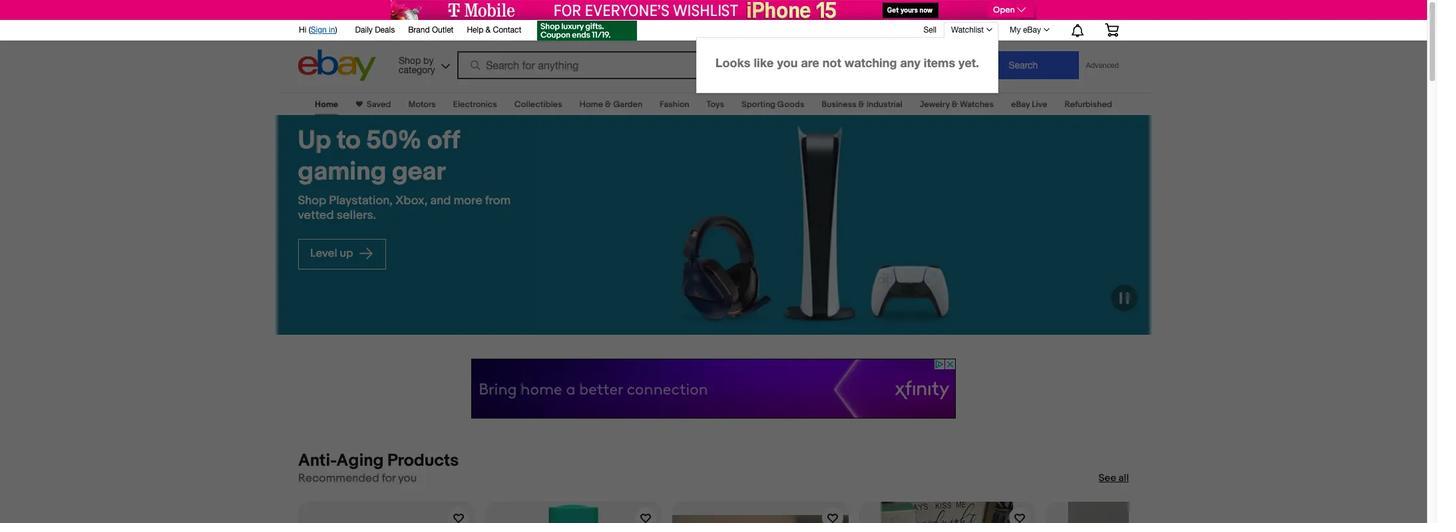 Task type: locate. For each thing, give the bounding box(es) containing it.
contact
[[493, 25, 522, 35]]

saved link
[[363, 99, 391, 110]]

gear
[[393, 156, 446, 188]]

none submit inside looks like you are not watching any items yet. "banner"
[[968, 51, 1080, 79]]

1 horizontal spatial you
[[777, 55, 798, 70]]

home for home
[[315, 99, 338, 110]]

0 horizontal spatial home
[[315, 99, 338, 110]]

looks like you are not watching any items yet. banner
[[0, 17, 1428, 523]]

you inside "element"
[[398, 472, 417, 486]]

for
[[382, 472, 396, 486]]

level up
[[310, 247, 356, 260]]

ebay
[[1024, 25, 1042, 35], [1012, 99, 1031, 110]]

hi
[[299, 25, 307, 35]]

you right for
[[398, 472, 417, 486]]

0 vertical spatial ebay
[[1024, 25, 1042, 35]]

& right the help
[[486, 25, 491, 35]]

& for garden
[[605, 99, 612, 110]]

playstation,
[[330, 194, 393, 208]]

garden
[[614, 99, 643, 110]]

you left are
[[777, 55, 798, 70]]

shop
[[298, 194, 327, 208]]

50%
[[367, 125, 422, 157]]

ebay right my
[[1024, 25, 1042, 35]]

sell link
[[918, 25, 943, 34]]

you
[[777, 55, 798, 70], [398, 472, 417, 486]]

& inside account navigation
[[486, 25, 491, 35]]

you for for
[[398, 472, 417, 486]]

you inside account navigation
[[777, 55, 798, 70]]

1 horizontal spatial home
[[580, 99, 603, 110]]

goods
[[778, 99, 805, 110]]

jewelry
[[920, 99, 950, 110]]

items
[[924, 55, 956, 70]]

watching
[[845, 55, 897, 70]]

home & garden link
[[580, 99, 643, 110]]

see all link
[[1099, 472, 1130, 486]]

industrial
[[867, 99, 903, 110]]

& right business
[[859, 99, 865, 110]]

refurbished link
[[1065, 99, 1113, 110]]

watchlist
[[952, 25, 984, 35]]

help
[[467, 25, 484, 35]]

daily deals
[[355, 25, 395, 35]]

business & industrial link
[[822, 99, 903, 110]]

1 vertical spatial you
[[398, 472, 417, 486]]

anti-
[[298, 451, 337, 472]]

sell
[[924, 25, 937, 34]]

like
[[754, 55, 774, 70]]

1 home from the left
[[315, 99, 338, 110]]

my ebay
[[1010, 25, 1042, 35]]

level up link
[[298, 239, 386, 270]]

yet.
[[959, 55, 980, 70]]

2 home from the left
[[580, 99, 603, 110]]

advanced
[[1087, 61, 1120, 69]]

0 vertical spatial you
[[777, 55, 798, 70]]

looks like you are not watching any items yet.
[[716, 55, 980, 70]]

account navigation
[[0, 17, 1428, 523]]

collectibles
[[515, 99, 563, 110]]

daily deals link
[[355, 23, 395, 38]]

home & garden
[[580, 99, 643, 110]]

up
[[298, 125, 331, 157]]

xbox,
[[396, 194, 428, 208]]

advertisement region
[[391, 0, 1037, 20], [472, 359, 956, 419]]

gaming
[[298, 156, 387, 188]]

& left "garden"
[[605, 99, 612, 110]]

to
[[337, 125, 361, 157]]

open
[[994, 5, 1015, 15]]

)
[[335, 25, 337, 35]]

up to 50% off gaming gear shop playstation, xbox, and more from vetted sellers.
[[298, 125, 511, 223]]

1 vertical spatial ebay
[[1012, 99, 1031, 110]]

jewelry & watches
[[920, 99, 994, 110]]

brand outlet link
[[408, 23, 454, 38]]

open button
[[988, 3, 1034, 17]]

more
[[454, 194, 483, 208]]

sporting goods link
[[742, 99, 805, 110]]

toys
[[707, 99, 725, 110]]

home for home & garden
[[580, 99, 603, 110]]

get the coupon image
[[538, 21, 637, 41]]

any
[[901, 55, 921, 70]]

you for like
[[777, 55, 798, 70]]

up
[[340, 247, 353, 260]]

&
[[486, 25, 491, 35], [605, 99, 612, 110], [859, 99, 865, 110], [952, 99, 958, 110]]

help & contact
[[467, 25, 522, 35]]

sellers.
[[337, 208, 377, 223]]

& for industrial
[[859, 99, 865, 110]]

home
[[315, 99, 338, 110], [580, 99, 603, 110]]

& right jewelry at the top of the page
[[952, 99, 958, 110]]

None submit
[[968, 51, 1080, 79]]

brand outlet
[[408, 25, 454, 35]]

sporting goods
[[742, 99, 805, 110]]

& for contact
[[486, 25, 491, 35]]

outlet
[[432, 25, 454, 35]]

motors link
[[409, 99, 436, 110]]

your shopping cart image
[[1105, 23, 1120, 37]]

home left "garden"
[[580, 99, 603, 110]]

home up up
[[315, 99, 338, 110]]

0 horizontal spatial you
[[398, 472, 417, 486]]

electronics link
[[453, 99, 497, 110]]

ebay inside account navigation
[[1024, 25, 1042, 35]]

not
[[823, 55, 842, 70]]

ebay left live
[[1012, 99, 1031, 110]]

1 vertical spatial advertisement region
[[472, 359, 956, 419]]

help & contact link
[[467, 23, 522, 38]]



Task type: describe. For each thing, give the bounding box(es) containing it.
jewelry & watches link
[[920, 99, 994, 110]]

from
[[486, 194, 511, 208]]

deals
[[375, 25, 395, 35]]

fashion link
[[660, 99, 690, 110]]

0 vertical spatial advertisement region
[[391, 0, 1037, 20]]

my
[[1010, 25, 1021, 35]]

electronics
[[453, 99, 497, 110]]

motors
[[409, 99, 436, 110]]

watches
[[960, 99, 994, 110]]

refurbished
[[1065, 99, 1113, 110]]

advanced link
[[1080, 52, 1126, 79]]

business
[[822, 99, 857, 110]]

(
[[309, 25, 311, 35]]

see all
[[1099, 472, 1130, 485]]

are
[[801, 55, 820, 70]]

& for watches
[[952, 99, 958, 110]]

vetted
[[298, 208, 334, 223]]

collectibles link
[[515, 99, 563, 110]]

anti-aging products
[[298, 451, 459, 472]]

aging
[[337, 451, 384, 472]]

ebay live
[[1012, 99, 1048, 110]]

daily
[[355, 25, 373, 35]]

recommended for you element
[[298, 472, 417, 486]]

sign
[[311, 25, 327, 35]]

products
[[388, 451, 459, 472]]

saved
[[367, 99, 391, 110]]

and
[[431, 194, 451, 208]]

watchlist link
[[944, 22, 999, 38]]

all
[[1119, 472, 1130, 485]]

my ebay link
[[1003, 22, 1056, 38]]

sign in link
[[311, 25, 335, 35]]

up to 50% off gaming gear link
[[298, 125, 519, 188]]

business & industrial
[[822, 99, 903, 110]]

level
[[310, 247, 337, 260]]

in
[[329, 25, 335, 35]]

hi ( sign in )
[[299, 25, 337, 35]]

off
[[428, 125, 460, 157]]

anti-aging products link
[[298, 451, 459, 472]]

looks
[[716, 55, 751, 70]]

recommended
[[298, 472, 379, 486]]

ebay live link
[[1012, 99, 1048, 110]]

brand
[[408, 25, 430, 35]]

fashion
[[660, 99, 690, 110]]

toys link
[[707, 99, 725, 110]]

recommended for you
[[298, 472, 417, 486]]

live
[[1032, 99, 1048, 110]]

sporting
[[742, 99, 776, 110]]

see
[[1099, 472, 1117, 485]]



Task type: vqa. For each thing, say whether or not it's contained in the screenshot.
'1800' in the Cal King Size Bamboo Comfort 4- Piece Sheet Set 1800 Series Bedding Super Soft
no



